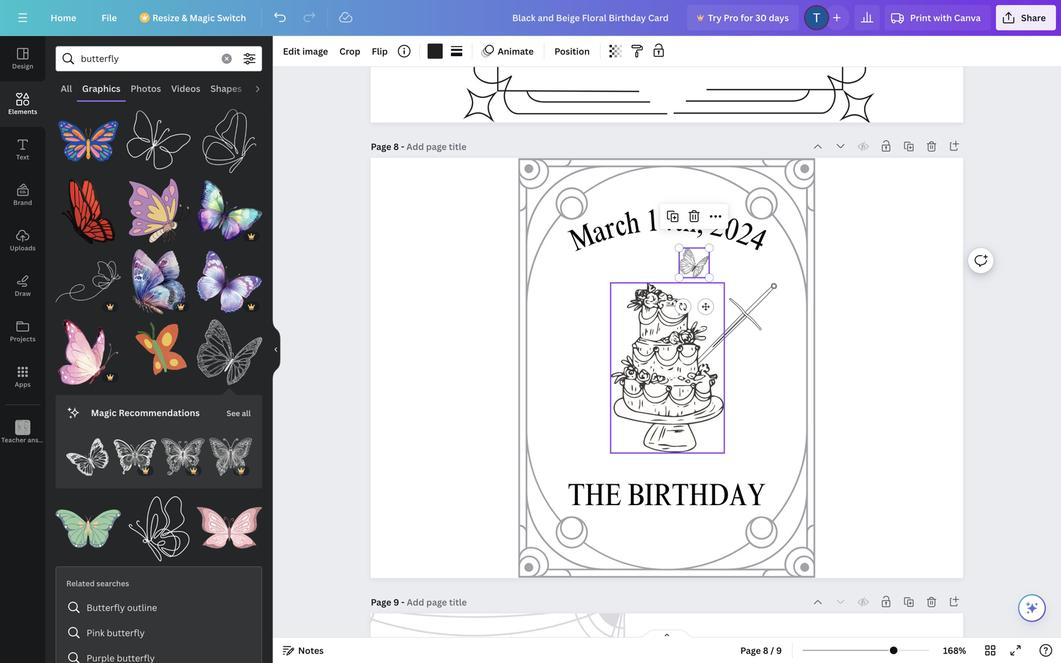 Task type: vqa. For each thing, say whether or not it's contained in the screenshot.
Design
yes



Task type: describe. For each thing, give the bounding box(es) containing it.
teacher
[[1, 436, 26, 445]]

purple butterfly insect image
[[197, 249, 262, 315]]

try pro for 30 days button
[[688, 5, 800, 30]]

for
[[741, 12, 754, 24]]

/
[[771, 645, 775, 657]]

pink butterfly
[[87, 628, 145, 640]]

0 horizontal spatial 9
[[394, 597, 399, 609]]

8 for /
[[764, 645, 769, 657]]

pink
[[87, 628, 105, 640]]

- for page 9 -
[[402, 597, 405, 609]]

page 8 / 9
[[741, 645, 783, 657]]

&
[[182, 12, 188, 24]]

flip button
[[367, 41, 393, 61]]

purple butterfly illustration image
[[126, 179, 192, 244]]

crop
[[340, 45, 361, 57]]

pro
[[724, 12, 739, 24]]

Design title text field
[[502, 5, 683, 30]]

the birthday
[[568, 483, 766, 514]]

file
[[102, 12, 117, 24]]

videos button
[[166, 76, 206, 100]]

birthday
[[628, 483, 766, 514]]

print with canva
[[911, 12, 982, 24]]

home link
[[40, 5, 86, 30]]

edit image
[[283, 45, 328, 57]]

resize
[[152, 12, 180, 24]]

related searches list
[[61, 596, 257, 664]]

watercolor butterfly image
[[126, 249, 192, 315]]

try
[[709, 12, 722, 24]]

recommendations
[[119, 407, 200, 419]]

teacher answer keys
[[1, 436, 66, 445]]

uploads button
[[0, 218, 46, 264]]

168% button
[[935, 641, 976, 661]]

pink butterfly button
[[61, 621, 257, 646]]

page title text field for page 8 -
[[407, 140, 468, 153]]

8 for -
[[394, 141, 399, 153]]

notes
[[298, 645, 324, 657]]

photos button
[[126, 76, 166, 100]]

resize & magic switch button
[[132, 5, 256, 30]]

see
[[227, 409, 240, 419]]

3d gen z red butterfly image
[[56, 179, 121, 244]]

text button
[[0, 127, 46, 173]]

searches
[[96, 579, 129, 589]]

pink butterfly watercolor illustration image
[[56, 320, 121, 385]]

0 horizontal spatial magic
[[91, 407, 117, 419]]

hide image
[[272, 320, 281, 380]]

position
[[555, 45, 590, 57]]

design button
[[0, 36, 46, 82]]

see all button
[[225, 401, 252, 426]]

spring season element image
[[56, 497, 121, 562]]

the
[[568, 483, 622, 514]]

page inside button
[[741, 645, 761, 657]]

keys
[[51, 436, 66, 445]]

share button
[[997, 5, 1057, 30]]

show pages image
[[637, 630, 698, 640]]

see all
[[227, 409, 251, 419]]

168%
[[944, 645, 967, 657]]

shapes
[[211, 82, 242, 94]]



Task type: locate. For each thing, give the bounding box(es) containing it.
edit image button
[[278, 41, 333, 61]]

0 vertical spatial 9
[[394, 597, 399, 609]]

side panel tab list
[[0, 36, 66, 456]]

#231f20 image
[[428, 44, 443, 59]]

#231f20 image
[[428, 44, 443, 59]]

9
[[394, 597, 399, 609], [777, 645, 783, 657]]

flying butterflies illustration image
[[197, 38, 262, 103]]

all button
[[56, 76, 77, 100]]

;
[[22, 437, 24, 444]]

animate
[[498, 45, 534, 57]]

print with canva button
[[886, 5, 992, 30]]

position button
[[550, 41, 595, 61]]

butterfly outline button
[[61, 596, 257, 621]]

apps
[[15, 381, 31, 389]]

animate button
[[478, 41, 539, 61]]

page title text field for page 9 -
[[407, 596, 468, 609]]

Search elements search field
[[81, 47, 214, 71]]

butterfly
[[87, 602, 125, 614]]

canva
[[955, 12, 982, 24]]

Page title text field
[[407, 140, 468, 153], [407, 596, 468, 609]]

butterfly outline
[[87, 602, 157, 614]]

0 horizontal spatial 8
[[394, 141, 399, 153]]

0 vertical spatial 8
[[394, 141, 399, 153]]

butterfly watercolor illustration image
[[197, 179, 262, 244]]

group
[[126, 38, 192, 103], [197, 38, 262, 103], [56, 101, 121, 174], [126, 101, 192, 174], [197, 101, 262, 174], [126, 171, 192, 244], [56, 179, 121, 244], [197, 179, 262, 244], [56, 242, 121, 315], [126, 242, 192, 315], [197, 242, 262, 315], [56, 312, 121, 385], [126, 312, 192, 385], [197, 312, 262, 385], [66, 428, 109, 479], [114, 428, 156, 479], [161, 428, 204, 479], [209, 428, 252, 479], [126, 489, 192, 562], [56, 497, 121, 562], [197, 497, 262, 562]]

1 vertical spatial magic
[[91, 407, 117, 419]]

0 vertical spatial page
[[371, 141, 392, 153]]

magic right &
[[190, 12, 215, 24]]

notes button
[[278, 641, 329, 661]]

text
[[16, 153, 29, 161]]

share
[[1022, 12, 1047, 24]]

page for page 8
[[371, 141, 392, 153]]

1 vertical spatial page
[[371, 597, 392, 609]]

projects
[[10, 335, 36, 344]]

2 vertical spatial page
[[741, 645, 761, 657]]

crop button
[[335, 41, 366, 61]]

magic
[[190, 12, 215, 24], [91, 407, 117, 419]]

page 9 -
[[371, 597, 407, 609]]

uploads
[[10, 244, 36, 253]]

9 inside button
[[777, 645, 783, 657]]

elements button
[[0, 82, 46, 127]]

file button
[[92, 5, 127, 30]]

8 inside button
[[764, 645, 769, 657]]

page 8 -
[[371, 141, 407, 153]]

page 8 / 9 button
[[736, 641, 788, 661]]

30
[[756, 12, 767, 24]]

all
[[242, 409, 251, 419]]

0 vertical spatial -
[[401, 141, 405, 153]]

1 horizontal spatial magic
[[190, 12, 215, 24]]

-
[[401, 141, 405, 153], [402, 597, 405, 609]]

graphics
[[82, 82, 121, 94]]

projects button
[[0, 309, 46, 355]]

flip
[[372, 45, 388, 57]]

edit
[[283, 45, 300, 57]]

blue butterfly, watercolor illustration image
[[126, 38, 192, 103]]

page for page 9
[[371, 597, 392, 609]]

1 vertical spatial page title text field
[[407, 596, 468, 609]]

resize & magic switch
[[152, 12, 246, 24]]

0 vertical spatial magic
[[190, 12, 215, 24]]

print
[[911, 12, 932, 24]]

canva assistant image
[[1025, 601, 1040, 616]]

1 vertical spatial -
[[402, 597, 405, 609]]

with
[[934, 12, 953, 24]]

0 vertical spatial page title text field
[[407, 140, 468, 153]]

related
[[66, 579, 95, 589]]

8
[[394, 141, 399, 153], [764, 645, 769, 657]]

main menu bar
[[0, 0, 1062, 36]]

brand button
[[0, 173, 46, 218]]

home
[[51, 12, 76, 24]]

magic inside button
[[190, 12, 215, 24]]

1 vertical spatial 8
[[764, 645, 769, 657]]

1 horizontal spatial 8
[[764, 645, 769, 657]]

adorable pink pastel butterfly image
[[197, 497, 262, 562]]

design
[[12, 62, 33, 70]]

try pro for 30 days
[[709, 12, 789, 24]]

magic recommendations
[[91, 407, 200, 419]]

page
[[371, 141, 392, 153], [371, 597, 392, 609], [741, 645, 761, 657]]

photos
[[131, 82, 161, 94]]

magic left recommendations
[[91, 407, 117, 419]]

1 vertical spatial 9
[[777, 645, 783, 657]]

outline
[[127, 602, 157, 614]]

- for page 8 -
[[401, 141, 405, 153]]

1 horizontal spatial 9
[[777, 645, 783, 657]]

graphics button
[[77, 76, 126, 100]]

days
[[769, 12, 789, 24]]

draw button
[[0, 264, 46, 309]]

image
[[303, 45, 328, 57]]

draw
[[15, 289, 31, 298]]

shapes button
[[206, 76, 247, 100]]

elements
[[8, 107, 37, 116]]

butterfly
[[107, 628, 145, 640]]

related searches
[[66, 579, 129, 589]]

answer
[[28, 436, 50, 445]]

brand
[[13, 198, 32, 207]]

all
[[61, 82, 72, 94]]

apps button
[[0, 355, 46, 400]]

videos
[[171, 82, 200, 94]]

switch
[[217, 12, 246, 24]]

audio button
[[247, 76, 282, 100]]

audio
[[252, 82, 277, 94]]



